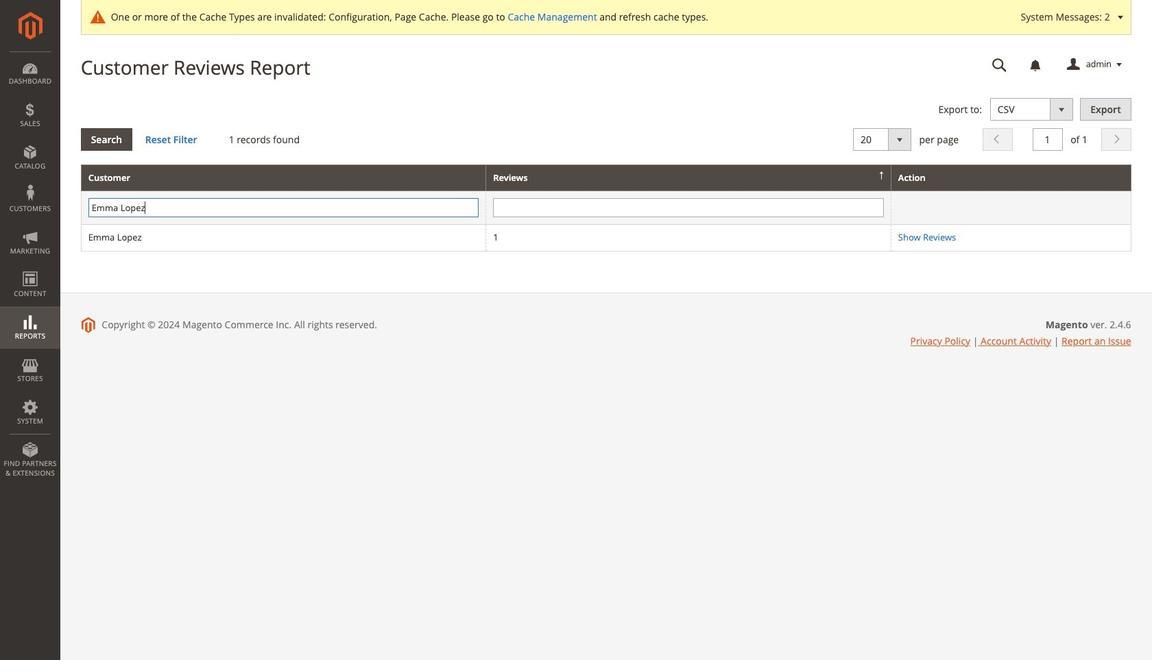 Task type: describe. For each thing, give the bounding box(es) containing it.
magento admin panel image
[[18, 12, 42, 40]]



Task type: locate. For each thing, give the bounding box(es) containing it.
menu bar
[[0, 51, 60, 485]]

None text field
[[983, 53, 1017, 77], [1033, 128, 1063, 151], [88, 198, 479, 218], [493, 198, 884, 218], [983, 53, 1017, 77], [1033, 128, 1063, 151], [88, 198, 479, 218], [493, 198, 884, 218]]



